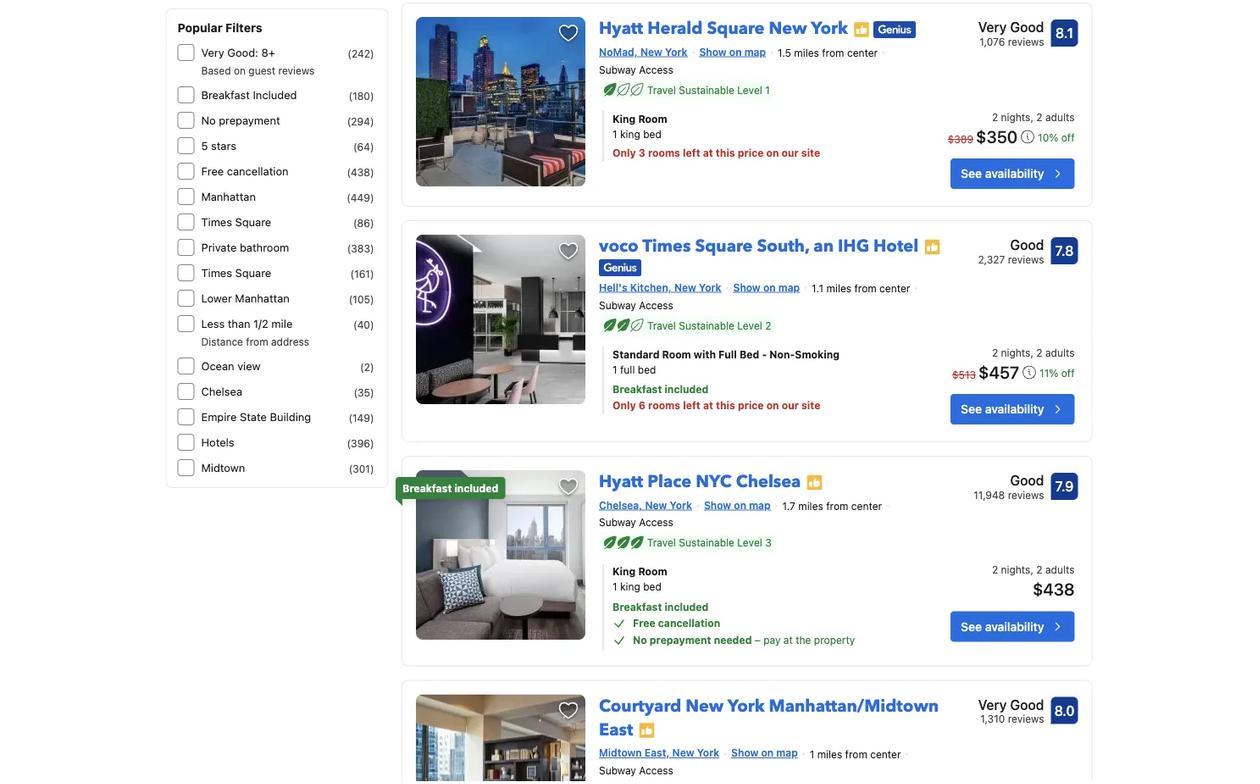 Task type: locate. For each thing, give the bounding box(es) containing it.
subway down 'hell's'
[[599, 299, 636, 311]]

from inside '1.7 miles from center subway access'
[[826, 500, 849, 512]]

off for voco times square south, an ihg hotel
[[1061, 367, 1075, 379]]

1 down courtyard new york manhattan/midtown east
[[810, 748, 815, 760]]

2 only from the top
[[613, 399, 636, 411]]

2 vertical spatial nights
[[1001, 564, 1031, 576]]

2 travel from the top
[[647, 319, 676, 331]]

this property is part of our preferred partner program. it's committed to providing excellent service and good value. it'll pay us a higher commission if you make a booking. image
[[924, 239, 941, 255], [638, 722, 655, 739]]

free down 5 stars
[[201, 165, 224, 178]]

0 vertical spatial cancellation
[[227, 165, 289, 178]]

good inside very good 1,310 reviews
[[1010, 697, 1044, 713]]

reviews inside good 2,327 reviews
[[1008, 253, 1044, 265]]

king
[[620, 128, 640, 140], [620, 581, 640, 593]]

on inside standard room with full bed - non-smoking 1 full bed breakfast included only 6 rooms left at this price on our site
[[767, 399, 779, 411]]

3 level from the top
[[737, 537, 762, 549]]

private
[[201, 241, 237, 254]]

miles right 1.1
[[827, 283, 852, 294]]

hyatt up nomad, in the top of the page
[[599, 17, 643, 40]]

10%
[[1038, 132, 1059, 144]]

1 left full
[[613, 363, 617, 375]]

access inside 1 miles from center subway access
[[639, 765, 673, 776]]

0 vertical spatial adults
[[1046, 111, 1075, 123]]

0 vertical spatial see availability
[[961, 166, 1044, 180]]

show on map
[[699, 46, 766, 58], [733, 281, 800, 293], [704, 499, 771, 511], [731, 747, 798, 759]]

left down travel sustainable level 1
[[683, 146, 700, 158]]

1 vertical spatial our
[[782, 399, 799, 411]]

1 our from the top
[[782, 146, 799, 158]]

based on guest reviews
[[201, 64, 315, 76]]

access for times
[[639, 299, 673, 311]]

1.5 miles from center subway access
[[599, 47, 878, 75]]

2 vertical spatial very
[[978, 697, 1007, 713]]

1 vertical spatial see
[[961, 402, 982, 416]]

nights up $457
[[1001, 346, 1031, 358]]

1 price from the top
[[738, 146, 764, 158]]

times for (161)
[[201, 266, 232, 279]]

very good element for courtyard new york manhattan/midtown east
[[978, 694, 1044, 715]]

1.7
[[783, 500, 796, 512]]

miles
[[794, 47, 819, 59], [827, 283, 852, 294], [798, 500, 823, 512], [817, 748, 842, 760]]

lower
[[201, 292, 232, 305]]

show on map down voco times square south, an ihg hotel
[[733, 281, 800, 293]]

2 level from the top
[[737, 319, 762, 331]]

times square up "private bathroom" at the left top of the page
[[201, 216, 271, 228]]

voco times square south, an ihg hotel image
[[416, 235, 586, 404]]

times up hell's kitchen, new york
[[642, 235, 691, 258]]

0 vertical spatial nights
[[1001, 111, 1031, 123]]

1 horizontal spatial free cancellation
[[633, 617, 720, 629]]

0 vertical spatial level
[[737, 84, 762, 96]]

subway inside the 1.5 miles from center subway access
[[599, 63, 636, 75]]

3 see availability from the top
[[961, 619, 1044, 633]]

price down bed
[[738, 399, 764, 411]]

very inside 'very good 1,076 reviews'
[[978, 19, 1007, 35]]

(86)
[[353, 217, 374, 229]]

(161)
[[350, 268, 374, 280]]

reviews for very good 1,310 reviews
[[1008, 713, 1044, 725]]

4 good from the top
[[1010, 697, 1044, 713]]

show down nyc
[[704, 499, 731, 511]]

center down hotel
[[880, 283, 910, 294]]

king down nomad, in the top of the page
[[620, 128, 640, 140]]

chelsea up "empire"
[[201, 385, 242, 398]]

at
[[703, 146, 713, 158], [703, 399, 713, 411], [784, 634, 793, 646]]

very inside very good 1,310 reviews
[[978, 697, 1007, 713]]

4 subway from the top
[[599, 765, 636, 776]]

hyatt place nyc chelsea link
[[599, 463, 801, 493]]

1 vertical spatial king
[[613, 566, 636, 578]]

1 level from the top
[[737, 84, 762, 96]]

site inside king room 1 king bed only 3 rooms left at this price on our site
[[801, 146, 820, 158]]

1 horizontal spatial free
[[633, 617, 656, 629]]

popular
[[178, 21, 223, 35]]

show for new
[[699, 46, 727, 58]]

1 vertical spatial king room link
[[613, 564, 899, 579]]

center inside 1 miles from center subway access
[[870, 748, 901, 760]]

access inside 1.1 miles from center subway access
[[639, 299, 673, 311]]

miles inside the 1.5 miles from center subway access
[[794, 47, 819, 59]]

1 subway from the top
[[599, 63, 636, 75]]

no
[[201, 114, 216, 127], [633, 634, 647, 646]]

center down manhattan/midtown
[[870, 748, 901, 760]]

2 up $457
[[992, 346, 998, 358]]

miles inside '1.7 miles from center subway access'
[[798, 500, 823, 512]]

map left 1.1
[[778, 281, 800, 293]]

1 vertical spatial room
[[662, 348, 691, 360]]

nights for voco times square south, an ihg hotel
[[1001, 346, 1031, 358]]

availability down $457
[[985, 402, 1044, 416]]

bed inside 1 king bed breakfast included
[[643, 581, 662, 593]]

0 vertical spatial room
[[638, 113, 667, 124]]

room
[[638, 113, 667, 124], [662, 348, 691, 360], [638, 566, 667, 578]]

subway for courtyard new york manhattan/midtown east
[[599, 765, 636, 776]]

center for voco times square south, an ihg hotel
[[880, 283, 910, 294]]

1 adults from the top
[[1046, 111, 1075, 123]]

site
[[801, 146, 820, 158], [802, 399, 821, 411]]

adults for hyatt herald square new york
[[1046, 111, 1075, 123]]

based
[[201, 64, 231, 76]]

from for courtyard new york manhattan/midtown east
[[845, 748, 868, 760]]

1 vertical spatial off
[[1061, 367, 1075, 379]]

king inside king room 1 king bed only 3 rooms left at this price on our site
[[613, 113, 636, 124]]

free
[[201, 165, 224, 178], [633, 617, 656, 629]]

0 horizontal spatial no
[[201, 114, 216, 127]]

0 vertical spatial our
[[782, 146, 799, 158]]

1 king room link from the top
[[613, 111, 899, 126]]

2 nights , 2 adults up 10%
[[992, 111, 1075, 123]]

1 down nomad, in the top of the page
[[613, 128, 617, 140]]

access for new
[[639, 765, 673, 776]]

prepayment for no prepayment needed – pay at the property
[[650, 634, 711, 646]]

2 hyatt from the top
[[599, 470, 643, 493]]

square
[[707, 17, 765, 40], [235, 216, 271, 228], [695, 235, 753, 258], [235, 266, 271, 279]]

breakfast included
[[201, 89, 297, 101]]

1 horizontal spatial this property is part of our preferred partner program. it's committed to providing excellent service and good value. it'll pay us a higher commission if you make a booking. image
[[924, 239, 941, 255]]

1 horizontal spatial midtown
[[599, 747, 642, 759]]

0 vertical spatial travel
[[647, 84, 676, 96]]

building
[[270, 411, 311, 423]]

this down travel sustainable level 1
[[716, 146, 735, 158]]

3 adults from the top
[[1046, 564, 1075, 576]]

(396)
[[347, 437, 374, 449]]

miles inside 1 miles from center subway access
[[817, 748, 842, 760]]

access down hell's kitchen, new york
[[639, 299, 673, 311]]

1 vertical spatial cancellation
[[658, 617, 720, 629]]

travel up king room
[[647, 537, 676, 549]]

0 horizontal spatial chelsea
[[201, 385, 242, 398]]

this inside standard room with full bed - non-smoking 1 full bed breakfast included only 6 rooms left at this price on our site
[[716, 399, 735, 411]]

hell's kitchen, new york
[[599, 281, 722, 293]]

good 2,327 reviews
[[978, 237, 1044, 265]]

1 good from the top
[[1010, 19, 1044, 35]]

subway inside 1.1 miles from center subway access
[[599, 299, 636, 311]]

2 vertical spatial availability
[[985, 619, 1044, 633]]

times up private
[[201, 216, 232, 228]]

sustainable down '1.7 miles from center subway access'
[[679, 537, 735, 549]]

0 vertical spatial site
[[801, 146, 820, 158]]

room inside king room 1 king bed only 3 rooms left at this price on our site
[[638, 113, 667, 124]]

access inside '1.7 miles from center subway access'
[[639, 517, 673, 528]]

travel sustainable level 1
[[647, 84, 770, 96]]

0 vertical spatial price
[[738, 146, 764, 158]]

1 vertical spatial bed
[[638, 363, 656, 375]]

reviews inside 'very good 1,076 reviews'
[[1008, 36, 1044, 48]]

1 vertical spatial availability
[[985, 402, 1044, 416]]

1 off from the top
[[1061, 132, 1075, 144]]

2 sustainable from the top
[[679, 319, 735, 331]]

courtyard new york manhattan/midtown east image
[[416, 694, 586, 782]]

0 vertical spatial very good element
[[978, 17, 1044, 37]]

0 horizontal spatial this property is part of our preferred partner program. it's committed to providing excellent service and good value. it'll pay us a higher commission if you make a booking. image
[[638, 722, 655, 739]]

room inside standard room with full bed - non-smoking 1 full bed breakfast included only 6 rooms left at this price on our site
[[662, 348, 691, 360]]

from down 1/2
[[246, 336, 268, 347]]

scored 7.9 element
[[1051, 473, 1078, 500]]

2 , from the top
[[1031, 346, 1034, 358]]

1 see availability link from the top
[[951, 158, 1075, 189]]

0 horizontal spatial midtown
[[201, 461, 245, 474]]

(383)
[[347, 242, 374, 254]]

from down ihg
[[855, 283, 877, 294]]

0 vertical spatial this property is part of our preferred partner program. it's committed to providing excellent service and good value. it'll pay us a higher commission if you make a booking. image
[[924, 239, 941, 255]]

breakfast inside standard room with full bed - non-smoking 1 full bed breakfast included only 6 rooms left at this price on our site
[[613, 383, 662, 395]]

nights
[[1001, 111, 1031, 123], [1001, 346, 1031, 358], [1001, 564, 1031, 576]]

show down hyatt herald square new york
[[699, 46, 727, 58]]

good inside good 11,948 reviews
[[1010, 472, 1044, 488]]

access inside the 1.5 miles from center subway access
[[639, 63, 673, 75]]

free cancellation down stars
[[201, 165, 289, 178]]

2 vertical spatial see availability
[[961, 619, 1044, 633]]

miles right 1.5
[[794, 47, 819, 59]]

2 vertical spatial sustainable
[[679, 537, 735, 549]]

rooms
[[648, 146, 680, 158], [648, 399, 680, 411]]

2 vertical spatial level
[[737, 537, 762, 549]]

good left 8.0
[[1010, 697, 1044, 713]]

hyatt
[[599, 17, 643, 40], [599, 470, 643, 493]]

1 , from the top
[[1031, 111, 1034, 123]]

, for hyatt herald square new york
[[1031, 111, 1034, 123]]

2 king from the top
[[620, 581, 640, 593]]

3 , from the top
[[1031, 564, 1034, 576]]

king room link down travel sustainable level 1
[[613, 111, 899, 126]]

king down king room
[[620, 581, 640, 593]]

0 vertical spatial this
[[716, 146, 735, 158]]

nights for hyatt herald square new york
[[1001, 111, 1031, 123]]

level down the 1.5 miles from center subway access
[[737, 84, 762, 96]]

3
[[639, 146, 646, 158], [765, 537, 772, 549]]

1 nights from the top
[[1001, 111, 1031, 123]]

1 hyatt from the top
[[599, 17, 643, 40]]

breakfast included
[[403, 482, 499, 494]]

king down nomad, in the top of the page
[[613, 113, 636, 124]]

1 vertical spatial only
[[613, 399, 636, 411]]

1 horizontal spatial cancellation
[[658, 617, 720, 629]]

show for south,
[[733, 281, 761, 293]]

1 vertical spatial at
[[703, 399, 713, 411]]

subway for hyatt place nyc chelsea
[[599, 517, 636, 528]]

1 vertical spatial prepayment
[[650, 634, 711, 646]]

ocean
[[201, 360, 234, 372]]

hyatt up chelsea,
[[599, 470, 643, 493]]

less than 1/2 mile
[[201, 317, 293, 330]]

1 king from the top
[[613, 113, 636, 124]]

lower manhattan
[[201, 292, 290, 305]]

0 vertical spatial see availability link
[[951, 158, 1075, 189]]

bed down standard
[[638, 363, 656, 375]]

see availability for an
[[961, 402, 1044, 416]]

sustainable for herald
[[679, 84, 735, 96]]

midtown east, new york
[[599, 747, 719, 759]]

see availability link down $457
[[951, 394, 1075, 424]]

king
[[613, 113, 636, 124], [613, 566, 636, 578]]

see availability down $457
[[961, 402, 1044, 416]]

very good element
[[978, 17, 1044, 37], [978, 694, 1044, 715]]

2 see from the top
[[961, 402, 982, 416]]

adults up $438
[[1046, 564, 1075, 576]]

0 vertical spatial at
[[703, 146, 713, 158]]

site inside standard room with full bed - non-smoking 1 full bed breakfast included only 6 rooms left at this price on our site
[[802, 399, 821, 411]]

0 vertical spatial hyatt
[[599, 17, 643, 40]]

1 vertical spatial nights
[[1001, 346, 1031, 358]]

show on map for chelsea
[[704, 499, 771, 511]]

travel sustainable level 3
[[647, 537, 772, 549]]

very for courtyard new york manhattan/midtown east
[[978, 697, 1007, 713]]

2 our from the top
[[782, 399, 799, 411]]

1 only from the top
[[613, 146, 636, 158]]

this inside king room 1 king bed only 3 rooms left at this price on our site
[[716, 146, 735, 158]]

bed down king room
[[643, 581, 662, 593]]

see availability link down $350
[[951, 158, 1075, 189]]

availability for york
[[985, 166, 1044, 180]]

map down courtyard new york manhattan/midtown east
[[776, 747, 798, 759]]

0 vertical spatial see
[[961, 166, 982, 180]]

0 vertical spatial bed
[[643, 128, 662, 140]]

2 subway from the top
[[599, 299, 636, 311]]

cancellation down stars
[[227, 165, 289, 178]]

miles for south,
[[827, 283, 852, 294]]

free cancellation down 1 king bed breakfast included
[[633, 617, 720, 629]]

map for south,
[[778, 281, 800, 293]]

see for york
[[961, 166, 982, 180]]

0 vertical spatial times
[[201, 216, 232, 228]]

0 vertical spatial free cancellation
[[201, 165, 289, 178]]

(449)
[[347, 191, 374, 203]]

level for chelsea
[[737, 537, 762, 549]]

see availability link down 2 nights , 2 adults $438
[[951, 611, 1075, 642]]

1 vertical spatial midtown
[[599, 747, 642, 759]]

0 vertical spatial chelsea
[[201, 385, 242, 398]]

0 horizontal spatial free
[[201, 165, 224, 178]]

new inside courtyard new york manhattan/midtown east
[[686, 694, 724, 718]]

3 inside king room 1 king bed only 3 rooms left at this price on our site
[[639, 146, 646, 158]]

chelsea,
[[599, 499, 642, 511]]

good left 7.9 at right bottom
[[1010, 472, 1044, 488]]

pay
[[764, 634, 781, 646]]

reviews right '1,310'
[[1008, 713, 1044, 725]]

0 vertical spatial good element
[[978, 235, 1044, 255]]

cancellation
[[227, 165, 289, 178], [658, 617, 720, 629]]

(40)
[[353, 319, 374, 330]]

0 vertical spatial 2 nights , 2 adults
[[992, 111, 1075, 123]]

1 times square from the top
[[201, 216, 271, 228]]

1 access from the top
[[639, 63, 673, 75]]

2 nights from the top
[[1001, 346, 1031, 358]]

chelsea up 1.7
[[736, 470, 801, 493]]

manhattan down stars
[[201, 190, 256, 203]]

0 vertical spatial rooms
[[648, 146, 680, 158]]

king inside "link"
[[613, 566, 636, 578]]

2
[[992, 111, 998, 123], [1037, 111, 1043, 123], [765, 319, 771, 331], [992, 346, 998, 358], [1037, 346, 1043, 358], [992, 564, 998, 576], [1037, 564, 1043, 576]]

full
[[620, 363, 635, 375]]

1 vertical spatial see availability link
[[951, 394, 1075, 424]]

miles right 1.7
[[798, 500, 823, 512]]

courtyard
[[599, 694, 681, 718]]

2 price from the top
[[738, 399, 764, 411]]

at inside standard room with full bed - non-smoking 1 full bed breakfast included only 6 rooms left at this price on our site
[[703, 399, 713, 411]]

rooms right 6
[[648, 399, 680, 411]]

room up 1 king bed breakfast included
[[638, 566, 667, 578]]

adults inside 2 nights , 2 adults $438
[[1046, 564, 1075, 576]]

2 access from the top
[[639, 299, 673, 311]]

0 vertical spatial king
[[613, 113, 636, 124]]

bed inside king room 1 king bed only 3 rooms left at this price on our site
[[643, 128, 662, 140]]

rooms inside standard room with full bed - non-smoking 1 full bed breakfast included only 6 rooms left at this price on our site
[[648, 399, 680, 411]]

very good element left 8.1 on the top right
[[978, 17, 1044, 37]]

2 adults from the top
[[1046, 346, 1075, 358]]

good 11,948 reviews
[[974, 472, 1044, 501]]

from down manhattan/midtown
[[845, 748, 868, 760]]

miles for chelsea
[[798, 500, 823, 512]]

1 vertical spatial free cancellation
[[633, 617, 720, 629]]

our
[[782, 146, 799, 158], [782, 399, 799, 411]]

1 vertical spatial adults
[[1046, 346, 1075, 358]]

center right 1.5
[[847, 47, 878, 59]]

1 2 nights , 2 adults from the top
[[992, 111, 1075, 123]]

at down the with
[[703, 399, 713, 411]]

center inside '1.7 miles from center subway access'
[[851, 500, 882, 512]]

1 vertical spatial times
[[642, 235, 691, 258]]

8.1
[[1056, 25, 1074, 41]]

this down full
[[716, 399, 735, 411]]

center right 1.7
[[851, 500, 882, 512]]

2,327
[[978, 253, 1005, 265]]

from inside the 1.5 miles from center subway access
[[822, 47, 844, 59]]

manhattan
[[201, 190, 256, 203], [235, 292, 290, 305]]

1 inside 1 king bed breakfast included
[[613, 581, 617, 593]]

nights down 11,948
[[1001, 564, 1031, 576]]

sustainable down the 1.5 miles from center subway access
[[679, 84, 735, 96]]

rooms inside king room 1 king bed only 3 rooms left at this price on our site
[[648, 146, 680, 158]]

1 vertical spatial hyatt
[[599, 470, 643, 493]]

mile
[[271, 317, 293, 330]]

0 horizontal spatial prepayment
[[219, 114, 280, 127]]

1 vertical spatial left
[[683, 399, 701, 411]]

very up based
[[201, 46, 224, 59]]

1 travel from the top
[[647, 84, 676, 96]]

king room link
[[613, 111, 899, 126], [613, 564, 899, 579]]

see availability down 2 nights , 2 adults $438
[[961, 619, 1044, 633]]

2 availability from the top
[[985, 402, 1044, 416]]

see availability link for an
[[951, 394, 1075, 424]]

only inside standard room with full bed - non-smoking 1 full bed breakfast included only 6 rooms left at this price on our site
[[613, 399, 636, 411]]

1 vertical spatial king
[[620, 581, 640, 593]]

2 vertical spatial ,
[[1031, 564, 1034, 576]]

0 vertical spatial sustainable
[[679, 84, 735, 96]]

access for herald
[[639, 63, 673, 75]]

miles inside 1.1 miles from center subway access
[[827, 283, 852, 294]]

reviews inside very good 1,310 reviews
[[1008, 713, 1044, 725]]

see availability
[[961, 166, 1044, 180], [961, 402, 1044, 416], [961, 619, 1044, 633]]

0 vertical spatial off
[[1061, 132, 1075, 144]]

sustainable
[[679, 84, 735, 96], [679, 319, 735, 331], [679, 537, 735, 549]]

1 vertical spatial sustainable
[[679, 319, 735, 331]]

scored 8.1 element
[[1051, 20, 1078, 47]]

travel for place
[[647, 537, 676, 549]]

this property is part of our preferred partner program. it's committed to providing excellent service and good value. it'll pay us a higher commission if you make a booking. image up east,
[[638, 722, 655, 739]]

2 king from the top
[[613, 566, 636, 578]]

1 vertical spatial site
[[802, 399, 821, 411]]

center for hyatt herald square new york
[[847, 47, 878, 59]]

3 access from the top
[[639, 517, 673, 528]]

2 see availability from the top
[[961, 402, 1044, 416]]

2 2 nights , 2 adults from the top
[[992, 346, 1075, 358]]

1 vertical spatial times square
[[201, 266, 271, 279]]

good element left 'scored 7.8' element
[[978, 235, 1044, 255]]

$438
[[1033, 579, 1075, 599]]

breakfast
[[201, 89, 250, 101], [613, 383, 662, 395], [403, 482, 452, 494], [613, 601, 662, 613]]

included inside 1 king bed breakfast included
[[665, 601, 709, 613]]

2 see availability link from the top
[[951, 394, 1075, 424]]

subway inside '1.7 miles from center subway access'
[[599, 517, 636, 528]]

hyatt herald square new york
[[599, 17, 848, 40]]

2 nights , 2 adults for voco times square south, an ihg hotel
[[992, 346, 1075, 358]]

3 nights from the top
[[1001, 564, 1031, 576]]

2 nights , 2 adults
[[992, 111, 1075, 123], [992, 346, 1075, 358]]

level for new
[[737, 84, 762, 96]]

2 good from the top
[[1010, 237, 1044, 253]]

0 vertical spatial prepayment
[[219, 114, 280, 127]]

0 vertical spatial king
[[620, 128, 640, 140]]

king up 1 king bed breakfast included
[[613, 566, 636, 578]]

map for chelsea
[[749, 499, 771, 511]]

2 vertical spatial see availability link
[[951, 611, 1075, 642]]

1 vertical spatial free
[[633, 617, 656, 629]]

map for manhattan/midtown
[[776, 747, 798, 759]]

sustainable up the with
[[679, 319, 735, 331]]

very
[[978, 19, 1007, 35], [201, 46, 224, 59], [978, 697, 1007, 713]]

2 up $350
[[992, 111, 998, 123]]

2 nights , 2 adults $438
[[992, 564, 1075, 599]]

3 good from the top
[[1010, 472, 1044, 488]]

bathroom
[[240, 241, 289, 254]]

this property is part of our preferred partner program. it's committed to providing excellent service and good value. it'll pay us a higher commission if you make a booking. image for new
[[853, 21, 870, 38]]

2 vertical spatial see
[[961, 619, 982, 633]]

2 very good element from the top
[[978, 694, 1044, 715]]

show down voco times square south, an ihg hotel
[[733, 281, 761, 293]]

3 see availability link from the top
[[951, 611, 1075, 642]]

1 sustainable from the top
[[679, 84, 735, 96]]

2 times square from the top
[[201, 266, 271, 279]]

show for manhattan/midtown
[[731, 747, 759, 759]]

1 vertical spatial included
[[455, 482, 499, 494]]

1 very good element from the top
[[978, 17, 1044, 37]]

free down 1 king bed breakfast included
[[633, 617, 656, 629]]

adults for voco times square south, an ihg hotel
[[1046, 346, 1075, 358]]

prepayment down breakfast included on the left top of page
[[219, 114, 280, 127]]

2 king room link from the top
[[613, 564, 899, 579]]

new right courtyard
[[686, 694, 724, 718]]

show for chelsea
[[704, 499, 731, 511]]

this property is part of our preferred partner program. it's committed to providing excellent service and good value. it'll pay us a higher commission if you make a booking. image
[[853, 21, 870, 38], [853, 21, 870, 38], [924, 239, 941, 255], [806, 474, 823, 491], [806, 474, 823, 491], [638, 722, 655, 739]]

3 travel from the top
[[647, 537, 676, 549]]

at left the
[[784, 634, 793, 646]]

availability down 2 nights , 2 adults $438
[[985, 619, 1044, 633]]

1 vertical spatial travel
[[647, 319, 676, 331]]

center inside the 1.5 miles from center subway access
[[847, 47, 878, 59]]

kitchen,
[[630, 281, 672, 293]]

this property is part of our preferred partner program. it's committed to providing excellent service and good value. it'll pay us a higher commission if you make a booking. image for voco times square south, an ihg hotel
[[924, 239, 941, 255]]

2 vertical spatial adults
[[1046, 564, 1075, 576]]

access down east,
[[639, 765, 673, 776]]

genius discounts available at this property. image
[[874, 21, 916, 38], [874, 21, 916, 38], [599, 259, 641, 276], [599, 259, 641, 276]]

adults
[[1046, 111, 1075, 123], [1046, 346, 1075, 358], [1046, 564, 1075, 576]]

travel down hell's kitchen, new york
[[647, 319, 676, 331]]

1 king from the top
[[620, 128, 640, 140]]

on inside king room 1 king bed only 3 rooms left at this price on our site
[[766, 146, 779, 158]]

level up bed
[[737, 319, 762, 331]]

private bathroom
[[201, 241, 289, 254]]

view
[[237, 360, 261, 372]]

new
[[769, 17, 807, 40], [641, 46, 663, 58], [674, 281, 696, 293], [645, 499, 667, 511], [686, 694, 724, 718], [672, 747, 694, 759]]

center for hyatt place nyc chelsea
[[851, 500, 882, 512]]

from inside 1 miles from center subway access
[[845, 748, 868, 760]]

no for no prepayment needed – pay at the property
[[633, 634, 647, 646]]

1 vertical spatial very
[[201, 46, 224, 59]]

left inside standard room with full bed - non-smoking 1 full bed breakfast included only 6 rooms left at this price on our site
[[683, 399, 701, 411]]

rooms down travel sustainable level 1
[[648, 146, 680, 158]]

show on map down nyc
[[704, 499, 771, 511]]

subway inside 1 miles from center subway access
[[599, 765, 636, 776]]

from inside 1.1 miles from center subway access
[[855, 283, 877, 294]]

only inside king room 1 king bed only 3 rooms left at this price on our site
[[613, 146, 636, 158]]

2 vertical spatial bed
[[643, 581, 662, 593]]

good
[[1010, 19, 1044, 35], [1010, 237, 1044, 253], [1010, 472, 1044, 488], [1010, 697, 1044, 713]]

price inside standard room with full bed - non-smoking 1 full bed breakfast included only 6 rooms left at this price on our site
[[738, 399, 764, 411]]

reviews for based on guest reviews
[[278, 64, 315, 76]]

1 horizontal spatial prepayment
[[650, 634, 711, 646]]

times square for (161)
[[201, 266, 271, 279]]

1 see availability from the top
[[961, 166, 1044, 180]]

1 vertical spatial this
[[716, 399, 735, 411]]

left right 6
[[683, 399, 701, 411]]

subway down east
[[599, 765, 636, 776]]

0 horizontal spatial free cancellation
[[201, 165, 289, 178]]

no prepayment needed – pay at the property
[[633, 634, 855, 646]]

1 vertical spatial 2 nights , 2 adults
[[992, 346, 1075, 358]]

2 off from the top
[[1061, 367, 1075, 379]]

show on map down hyatt herald square new york
[[699, 46, 766, 58]]

1 vertical spatial level
[[737, 319, 762, 331]]

2 vertical spatial travel
[[647, 537, 676, 549]]

1 see from the top
[[961, 166, 982, 180]]

times
[[201, 216, 232, 228], [642, 235, 691, 258], [201, 266, 232, 279]]

1 vertical spatial ,
[[1031, 346, 1034, 358]]

1 horizontal spatial chelsea
[[736, 470, 801, 493]]

4 access from the top
[[639, 765, 673, 776]]

included inside standard room with full bed - non-smoking 1 full bed breakfast included only 6 rooms left at this price on our site
[[665, 383, 709, 395]]

this property is part of our preferred partner program. it's committed to providing excellent service and good value. it'll pay us a higher commission if you make a booking. image for south,
[[924, 239, 941, 255]]

3 subway from the top
[[599, 517, 636, 528]]

center inside 1.1 miles from center subway access
[[880, 283, 910, 294]]

this property is part of our preferred partner program. it's committed to providing excellent service and good value. it'll pay us a higher commission if you make a booking. image right hotel
[[924, 239, 941, 255]]

voco times square south, an ihg hotel link
[[599, 228, 919, 258]]

level down '1.7 miles from center subway access'
[[737, 537, 762, 549]]

empire
[[201, 411, 237, 423]]

at down travel sustainable level 1
[[703, 146, 713, 158]]

0 horizontal spatial 3
[[639, 146, 646, 158]]

room for times
[[662, 348, 691, 360]]

good element
[[978, 235, 1044, 255], [974, 470, 1044, 491]]

empire state building
[[201, 411, 311, 423]]

3 sustainable from the top
[[679, 537, 735, 549]]

11,948
[[974, 489, 1005, 501]]

midtown down hotels
[[201, 461, 245, 474]]

show down courtyard new york manhattan/midtown east
[[731, 747, 759, 759]]

2 vertical spatial included
[[665, 601, 709, 613]]

1 availability from the top
[[985, 166, 1044, 180]]

1 vertical spatial very good element
[[978, 694, 1044, 715]]

1 vertical spatial good element
[[974, 470, 1044, 491]]

midtown down east
[[599, 747, 642, 759]]

times square
[[201, 216, 271, 228], [201, 266, 271, 279]]

0 vertical spatial no
[[201, 114, 216, 127]]

2 nights , 2 adults for hyatt herald square new york
[[992, 111, 1075, 123]]

reviews right the 2,327
[[1008, 253, 1044, 265]]

1 down king room
[[613, 581, 617, 593]]

0 vertical spatial only
[[613, 146, 636, 158]]

than
[[228, 317, 250, 330]]

3 availability from the top
[[985, 619, 1044, 633]]

sustainable for place
[[679, 537, 735, 549]]



Task type: vqa. For each thing, say whether or not it's contained in the screenshot.


Task type: describe. For each thing, give the bounding box(es) containing it.
non-
[[770, 348, 795, 360]]

2 up 10%
[[1037, 111, 1043, 123]]

3 see from the top
[[961, 619, 982, 633]]

(180)
[[349, 90, 374, 102]]

1.7 miles from center subway access
[[599, 500, 882, 528]]

bed inside standard room with full bed - non-smoking 1 full bed breakfast included only 6 rooms left at this price on our site
[[638, 363, 656, 375]]

standard
[[613, 348, 660, 360]]

herald
[[648, 17, 703, 40]]

miles for new
[[794, 47, 819, 59]]

voco times square south, an ihg hotel
[[599, 235, 919, 258]]

$389
[[948, 133, 974, 145]]

guest
[[249, 64, 275, 76]]

5 stars
[[201, 139, 236, 152]]

distance
[[201, 336, 243, 347]]

included
[[253, 89, 297, 101]]

address
[[271, 336, 309, 347]]

scored 8.0 element
[[1051, 697, 1078, 724]]

hotel
[[874, 235, 919, 258]]

midtown for midtown
[[201, 461, 245, 474]]

new down place
[[645, 499, 667, 511]]

(2)
[[360, 361, 374, 373]]

6
[[639, 399, 646, 411]]

standard room with full bed - non-smoking link
[[613, 346, 899, 362]]

2 down 11,948
[[992, 564, 998, 576]]

see availability link for york
[[951, 158, 1075, 189]]

show on map for new
[[699, 46, 766, 58]]

2 up 11% on the right top of page
[[1037, 346, 1043, 358]]

1 miles from center subway access
[[599, 748, 901, 776]]

good inside 'very good 1,076 reviews'
[[1010, 19, 1044, 35]]

10% off
[[1038, 132, 1075, 144]]

hyatt place nyc chelsea image
[[416, 470, 586, 640]]

good element for voco times square south, an ihg hotel
[[978, 235, 1044, 255]]

times square for (86)
[[201, 216, 271, 228]]

travel for times
[[647, 319, 676, 331]]

11% off
[[1040, 367, 1075, 379]]

1.5
[[778, 47, 791, 59]]

east
[[599, 718, 633, 741]]

(438)
[[347, 166, 374, 178]]

this property is part of our preferred partner program. it's committed to providing excellent service and good value. it'll pay us a higher commission if you make a booking. image for courtyard new york manhattan/midtown east
[[638, 722, 655, 739]]

map for new
[[745, 46, 766, 58]]

show on map for south,
[[733, 281, 800, 293]]

hyatt herald square new york image
[[416, 17, 586, 187]]

no for no prepayment
[[201, 114, 216, 127]]

2 up -
[[765, 319, 771, 331]]

off for hyatt herald square new york
[[1061, 132, 1075, 144]]

1.1
[[812, 283, 824, 294]]

1,310
[[980, 713, 1005, 725]]

subway for voco times square south, an ihg hotel
[[599, 299, 636, 311]]

square up 1.1 miles from center subway access
[[695, 235, 753, 258]]

our inside standard room with full bed - non-smoking 1 full bed breakfast included only 6 rooms left at this price on our site
[[782, 399, 799, 411]]

hyatt place nyc chelsea
[[599, 470, 801, 493]]

from for hyatt place nyc chelsea
[[826, 500, 849, 512]]

king for king room 1 king bed only 3 rooms left at this price on our site
[[613, 113, 636, 124]]

1/2
[[253, 317, 268, 330]]

left inside king room 1 king bed only 3 rooms left at this price on our site
[[683, 146, 700, 158]]

new up 1.5
[[769, 17, 807, 40]]

stars
[[211, 139, 236, 152]]

at inside king room 1 king bed only 3 rooms left at this price on our site
[[703, 146, 713, 158]]

no prepayment
[[201, 114, 280, 127]]

, inside 2 nights , 2 adults $438
[[1031, 564, 1034, 576]]

2 vertical spatial at
[[784, 634, 793, 646]]

hyatt for hyatt place nyc chelsea
[[599, 470, 643, 493]]

king room link for new
[[613, 111, 899, 126]]

york inside courtyard new york manhattan/midtown east
[[728, 694, 765, 718]]

0 vertical spatial manhattan
[[201, 190, 256, 203]]

king room 1 king bed only 3 rooms left at this price on our site
[[613, 113, 820, 158]]

an
[[814, 235, 834, 258]]

state
[[240, 411, 267, 423]]

very for hyatt herald square new york
[[978, 19, 1007, 35]]

square up 'lower manhattan'
[[235, 266, 271, 279]]

less
[[201, 317, 225, 330]]

very good: 8+
[[201, 46, 275, 59]]

good element for hyatt place nyc chelsea
[[974, 470, 1044, 491]]

this property is part of our preferred partner program. it's committed to providing excellent service and good value. it'll pay us a higher commission if you make a booking. image for manhattan/midtown
[[638, 722, 655, 739]]

1,076
[[980, 36, 1005, 48]]

nomad, new york
[[599, 46, 688, 58]]

from for hyatt herald square new york
[[822, 47, 844, 59]]

smoking
[[795, 348, 840, 360]]

miles for manhattan/midtown
[[817, 748, 842, 760]]

travel sustainable level 2
[[647, 319, 771, 331]]

chelsea, new york
[[599, 499, 692, 511]]

our inside king room 1 king bed only 3 rooms left at this price on our site
[[782, 146, 799, 158]]

reviews inside good 11,948 reviews
[[1008, 489, 1044, 501]]

1.1 miles from center subway access
[[599, 283, 910, 311]]

0 vertical spatial free
[[201, 165, 224, 178]]

king inside king room 1 king bed only 3 rooms left at this price on our site
[[620, 128, 640, 140]]

distance from address
[[201, 336, 309, 347]]

new right kitchen,
[[674, 281, 696, 293]]

hotels
[[201, 436, 234, 449]]

voco
[[599, 235, 639, 258]]

square up "private bathroom" at the left top of the page
[[235, 216, 271, 228]]

nights inside 2 nights , 2 adults $438
[[1001, 564, 1031, 576]]

midtown for midtown east, new york
[[599, 747, 642, 759]]

see availability for york
[[961, 166, 1044, 180]]

standard room with full bed - non-smoking 1 full bed breakfast included only 6 rooms left at this price on our site
[[613, 348, 840, 411]]

8.0
[[1055, 703, 1075, 719]]

center for courtyard new york manhattan/midtown east
[[870, 748, 901, 760]]

prepayment for no prepayment
[[219, 114, 280, 127]]

hell's
[[599, 281, 628, 293]]

1 down the 1.5 miles from center subway access
[[765, 84, 770, 96]]

scored 7.8 element
[[1051, 237, 1078, 264]]

level for south,
[[737, 319, 762, 331]]

from for voco times square south, an ihg hotel
[[855, 283, 877, 294]]

sustainable for times
[[679, 319, 735, 331]]

(149)
[[349, 412, 374, 424]]

king for king room
[[613, 566, 636, 578]]

good inside good 2,327 reviews
[[1010, 237, 1044, 253]]

hyatt for hyatt herald square new york
[[599, 17, 643, 40]]

new right east,
[[672, 747, 694, 759]]

1 vertical spatial manhattan
[[235, 292, 290, 305]]

1 inside standard room with full bed - non-smoking 1 full bed breakfast included only 6 rooms left at this price on our site
[[613, 363, 617, 375]]

room for herald
[[638, 113, 667, 124]]

ocean view
[[201, 360, 261, 372]]

5
[[201, 139, 208, 152]]

(35)
[[354, 386, 374, 398]]

this property is part of our preferred partner program. it's committed to providing excellent service and good value. it'll pay us a higher commission if you make a booking. image for chelsea
[[806, 474, 823, 491]]

place
[[648, 470, 692, 493]]

east,
[[645, 747, 670, 759]]

very good element for hyatt herald square new york
[[978, 17, 1044, 37]]

new right nomad, in the top of the page
[[641, 46, 663, 58]]

(105)
[[349, 293, 374, 305]]

king inside 1 king bed breakfast included
[[620, 581, 640, 593]]

0 horizontal spatial cancellation
[[227, 165, 289, 178]]

price inside king room 1 king bed only 3 rooms left at this price on our site
[[738, 146, 764, 158]]

(301)
[[349, 463, 374, 475]]

hyatt herald square new york link
[[599, 10, 848, 40]]

7.9
[[1056, 478, 1074, 494]]

reviews for very good 1,076 reviews
[[1008, 36, 1044, 48]]

needed
[[714, 634, 752, 646]]

1 horizontal spatial 3
[[765, 537, 772, 549]]

$513
[[952, 368, 976, 380]]

1 vertical spatial chelsea
[[736, 470, 801, 493]]

breakfast inside 1 king bed breakfast included
[[613, 601, 662, 613]]

travel for herald
[[647, 84, 676, 96]]

times for (86)
[[201, 216, 232, 228]]

availability for an
[[985, 402, 1044, 416]]

1 inside 1 miles from center subway access
[[810, 748, 815, 760]]

filters
[[225, 21, 262, 35]]

see for an
[[961, 402, 982, 416]]

manhattan/midtown
[[769, 694, 939, 718]]

7.8
[[1056, 243, 1074, 259]]

king room link for chelsea
[[613, 564, 899, 579]]

2 up $438
[[1037, 564, 1043, 576]]

with
[[694, 348, 716, 360]]

1 king bed breakfast included
[[613, 581, 709, 613]]

2 vertical spatial room
[[638, 566, 667, 578]]

square up the 1.5 miles from center subway access
[[707, 17, 765, 40]]

very good 1,310 reviews
[[978, 697, 1044, 725]]

(242)
[[348, 47, 374, 59]]

$350
[[976, 126, 1018, 146]]

(64)
[[353, 141, 374, 153]]

show on map for manhattan/midtown
[[731, 747, 798, 759]]

8+
[[261, 46, 275, 59]]

1 inside king room 1 king bed only 3 rooms left at this price on our site
[[613, 128, 617, 140]]

popular filters
[[178, 21, 262, 35]]

, for voco times square south, an ihg hotel
[[1031, 346, 1034, 358]]

the
[[796, 634, 811, 646]]

–
[[755, 634, 761, 646]]

access for place
[[639, 517, 673, 528]]

subway for hyatt herald square new york
[[599, 63, 636, 75]]



